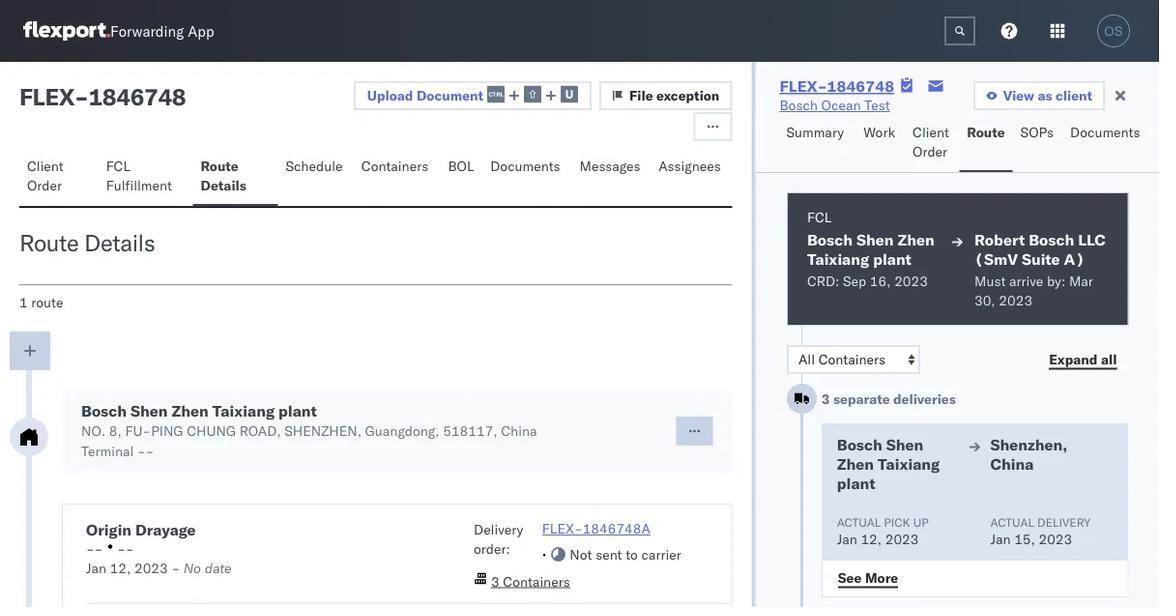Task type: locate. For each thing, give the bounding box(es) containing it.
1 horizontal spatial --
[[117, 540, 134, 557]]

jan left 15, in the bottom of the page
[[990, 531, 1010, 548]]

plant up 16,
[[873, 249, 911, 269]]

chung
[[187, 423, 236, 439]]

1 horizontal spatial 3
[[821, 391, 830, 408]]

1 horizontal spatial zhen
[[837, 454, 874, 474]]

actual for jan
[[837, 515, 881, 529]]

file
[[629, 87, 653, 104]]

client order button left fcl fulfillment
[[19, 149, 98, 206]]

0 horizontal spatial order
[[27, 177, 62, 194]]

must arrive by:
[[974, 273, 1065, 290]]

518117,
[[443, 423, 498, 439]]

not
[[570, 546, 592, 563]]

bosch shen zhen taixiang plant up crd: sep 16, 2023
[[807, 230, 934, 269]]

documents button right bol at the left
[[483, 149, 572, 206]]

flex- for 1846748a
[[542, 520, 583, 537]]

containers
[[361, 158, 428, 175], [503, 573, 570, 590]]

bosch up no.
[[81, 401, 127, 421]]

forwarding app link
[[23, 21, 214, 41]]

actual inside actual delivery jan 15, 2023
[[990, 515, 1034, 529]]

client order right work "button"
[[913, 124, 949, 160]]

1 horizontal spatial client
[[913, 124, 949, 141]]

crd: sep 16, 2023
[[807, 273, 928, 290]]

client for the leftmost client order button
[[27, 158, 64, 175]]

bosch shen zhen taixiang plant up pick
[[837, 435, 940, 493]]

0 vertical spatial details
[[201, 177, 246, 194]]

order right work "button"
[[913, 143, 948, 160]]

1 horizontal spatial 1846748
[[827, 76, 894, 96]]

delivery
[[1037, 515, 1090, 529]]

china
[[501, 423, 537, 439], [990, 454, 1034, 474]]

flex-1846748a button
[[542, 520, 651, 537]]

1 vertical spatial route details
[[19, 228, 155, 257]]

origin drayage
[[86, 520, 196, 540]]

route right fcl fulfillment button
[[201, 158, 239, 175]]

document
[[417, 87, 483, 104]]

actual left pick
[[837, 515, 881, 529]]

shen
[[856, 230, 893, 249], [131, 401, 168, 421], [886, 435, 923, 454]]

2 vertical spatial zhen
[[837, 454, 874, 474]]

zhen inside bosch shen zhen taixiang plant no. 8, fu-ping chung road, shenzhen, guangdong, 518117, china terminal --
[[172, 401, 209, 421]]

route up route
[[19, 228, 79, 257]]

client
[[913, 124, 949, 141], [27, 158, 64, 175]]

1 horizontal spatial containers
[[503, 573, 570, 590]]

0 horizontal spatial zhen
[[172, 401, 209, 421]]

2023 down delivery
[[1038, 531, 1072, 548]]

sep
[[843, 273, 866, 290]]

1 horizontal spatial documents button
[[1063, 115, 1152, 172]]

view as client button
[[973, 81, 1105, 110]]

client order button
[[905, 115, 959, 172], [19, 149, 98, 206]]

sent
[[596, 546, 622, 563]]

12, inside actual pick up jan 12, 2023
[[860, 531, 881, 548]]

details right fcl fulfillment button
[[201, 177, 246, 194]]

flex- up • at the left bottom of page
[[542, 520, 583, 537]]

a)
[[1064, 249, 1085, 269]]

client down flex
[[27, 158, 64, 175]]

0 vertical spatial fcl
[[106, 158, 131, 175]]

route details right fcl fulfillment button
[[201, 158, 246, 194]]

see more button
[[826, 564, 910, 593]]

3
[[821, 391, 830, 408], [491, 573, 500, 590]]

containers inside button
[[361, 158, 428, 175]]

0 horizontal spatial details
[[84, 228, 155, 257]]

1 horizontal spatial china
[[990, 454, 1034, 474]]

shenzhen,
[[990, 435, 1067, 454]]

1 horizontal spatial fcl
[[807, 209, 831, 226]]

3 for 3 containers
[[491, 573, 500, 590]]

plant inside bosch shen zhen taixiang plant no. 8, fu-ping chung road, shenzhen, guangdong, 518117, china terminal --
[[279, 401, 317, 421]]

route down view
[[967, 124, 1005, 141]]

0 vertical spatial 3
[[821, 391, 830, 408]]

0 vertical spatial route details
[[201, 158, 246, 194]]

client order
[[913, 124, 949, 160], [27, 158, 64, 194]]

2 horizontal spatial taixiang
[[877, 454, 940, 474]]

documents
[[1070, 124, 1140, 141], [490, 158, 560, 175]]

0 horizontal spatial client
[[27, 158, 64, 175]]

-- down origin
[[86, 540, 103, 557]]

8,
[[109, 423, 122, 439]]

0 vertical spatial plant
[[873, 249, 911, 269]]

1846748
[[827, 76, 894, 96], [88, 82, 186, 111]]

road,
[[239, 423, 281, 439]]

3 left separate
[[821, 391, 830, 408]]

1 horizontal spatial jan
[[837, 531, 857, 548]]

1 horizontal spatial route
[[201, 158, 239, 175]]

actual up 15, in the bottom of the page
[[990, 515, 1034, 529]]

0 horizontal spatial documents
[[490, 158, 560, 175]]

details down fulfillment
[[84, 228, 155, 257]]

china up actual delivery jan 15, 2023
[[990, 454, 1034, 474]]

flex-1846748 link
[[780, 76, 894, 96]]

1 vertical spatial taixiang
[[213, 401, 275, 421]]

0 vertical spatial flex-
[[780, 76, 827, 96]]

fcl
[[106, 158, 131, 175], [807, 209, 831, 226]]

1 vertical spatial zhen
[[172, 401, 209, 421]]

documents down "client"
[[1070, 124, 1140, 141]]

documents right bol at the left
[[490, 158, 560, 175]]

shen down 3 separate deliveries
[[886, 435, 923, 454]]

3 down order:
[[491, 573, 500, 590]]

origin
[[86, 520, 132, 540]]

taixiang up pick
[[877, 454, 940, 474]]

flex- up bosch ocean test
[[780, 76, 827, 96]]

taixiang
[[807, 249, 869, 269], [213, 401, 275, 421], [877, 454, 940, 474]]

client order down flex
[[27, 158, 64, 194]]

order:
[[474, 540, 510, 557]]

documents button down "client"
[[1063, 115, 1152, 172]]

fcl inside fcl fulfillment
[[106, 158, 131, 175]]

1 horizontal spatial client order button
[[905, 115, 959, 172]]

zhen down separate
[[837, 454, 874, 474]]

flex-
[[780, 76, 827, 96], [542, 520, 583, 537]]

sops
[[1021, 124, 1054, 141]]

zhen up crd: sep 16, 2023
[[897, 230, 934, 249]]

1 horizontal spatial route details
[[201, 158, 246, 194]]

1 vertical spatial 12,
[[110, 560, 131, 577]]

0 horizontal spatial jan
[[86, 560, 106, 577]]

1 route
[[19, 294, 63, 311]]

--
[[86, 540, 103, 557], [117, 540, 134, 557]]

0 horizontal spatial actual
[[837, 515, 881, 529]]

fcl up "crd:"
[[807, 209, 831, 226]]

1 vertical spatial client
[[27, 158, 64, 175]]

12, down origin
[[110, 560, 131, 577]]

robert
[[974, 230, 1025, 249]]

taixiang up "crd:"
[[807, 249, 869, 269]]

plant up shenzhen,
[[279, 401, 317, 421]]

1 vertical spatial 3
[[491, 573, 500, 590]]

client order button right work
[[905, 115, 959, 172]]

0 vertical spatial route
[[967, 124, 1005, 141]]

forwarding
[[110, 22, 184, 40]]

2023 inside actual pick up jan 12, 2023
[[885, 531, 919, 548]]

by:
[[1047, 273, 1065, 290]]

1 horizontal spatial documents
[[1070, 124, 1140, 141]]

file exception button
[[599, 81, 732, 110], [599, 81, 732, 110]]

client right work
[[913, 124, 949, 141]]

2 horizontal spatial jan
[[990, 531, 1010, 548]]

1 vertical spatial route
[[201, 158, 239, 175]]

fcl up fulfillment
[[106, 158, 131, 175]]

0 vertical spatial order
[[913, 143, 948, 160]]

work button
[[856, 115, 905, 172]]

0 vertical spatial china
[[501, 423, 537, 439]]

0 horizontal spatial --
[[86, 540, 103, 557]]

3 separate deliveries
[[821, 391, 956, 408]]

bol
[[448, 158, 474, 175]]

2 vertical spatial route
[[19, 228, 79, 257]]

see more
[[838, 569, 898, 586]]

1846748 up "test" on the right
[[827, 76, 894, 96]]

shen up fu-
[[131, 401, 168, 421]]

1 vertical spatial china
[[990, 454, 1034, 474]]

expand
[[1049, 350, 1097, 367]]

documents button
[[1063, 115, 1152, 172], [483, 149, 572, 206]]

2 actual from the left
[[990, 515, 1034, 529]]

1 vertical spatial plant
[[279, 401, 317, 421]]

0 horizontal spatial taixiang
[[213, 401, 275, 421]]

taixiang up road,
[[213, 401, 275, 421]]

2 vertical spatial plant
[[837, 474, 875, 493]]

1 horizontal spatial client order
[[913, 124, 949, 160]]

guangdong,
[[365, 423, 440, 439]]

2023 down must arrive by:
[[999, 292, 1032, 309]]

see
[[838, 569, 861, 586]]

route details up route
[[19, 228, 155, 257]]

containers left bol at the left
[[361, 158, 428, 175]]

1 horizontal spatial actual
[[990, 515, 1034, 529]]

flexport. image
[[23, 21, 110, 41]]

messages button
[[572, 149, 651, 206]]

fulfillment
[[106, 177, 172, 194]]

bosch left the llc
[[1028, 230, 1074, 249]]

1 horizontal spatial flex-
[[780, 76, 827, 96]]

jan
[[837, 531, 857, 548], [990, 531, 1010, 548], [86, 560, 106, 577]]

0 vertical spatial 12,
[[860, 531, 881, 548]]

1 horizontal spatial 12,
[[860, 531, 881, 548]]

0 horizontal spatial route
[[19, 228, 79, 257]]

1 vertical spatial fcl
[[807, 209, 831, 226]]

0 horizontal spatial fcl
[[106, 158, 131, 175]]

1 vertical spatial flex-
[[542, 520, 583, 537]]

shen up 16,
[[856, 230, 893, 249]]

0 horizontal spatial flex-
[[542, 520, 583, 537]]

1846748 down 'forwarding'
[[88, 82, 186, 111]]

-- down origin drayage
[[117, 540, 134, 557]]

documents for the right documents button
[[1070, 124, 1140, 141]]

0 horizontal spatial 3
[[491, 573, 500, 590]]

route inside route details
[[201, 158, 239, 175]]

containers down • at the left bottom of page
[[503, 573, 570, 590]]

expand all
[[1049, 350, 1117, 367]]

-
[[74, 82, 88, 111], [137, 443, 146, 460], [146, 443, 154, 460], [86, 540, 94, 557], [94, 540, 103, 557], [117, 540, 126, 557], [126, 540, 134, 557], [171, 560, 180, 577]]

fu-
[[125, 423, 151, 439]]

containers button
[[354, 149, 440, 206]]

0 horizontal spatial 1846748
[[88, 82, 186, 111]]

taixiang inside bosch shen zhen taixiang plant no. 8, fu-ping chung road, shenzhen, guangdong, 518117, china terminal --
[[213, 401, 275, 421]]

1 vertical spatial documents
[[490, 158, 560, 175]]

1 vertical spatial containers
[[503, 573, 570, 590]]

bosch
[[780, 97, 818, 114], [807, 230, 852, 249], [1028, 230, 1074, 249], [81, 401, 127, 421], [837, 435, 882, 454]]

plant up actual pick up jan 12, 2023
[[837, 474, 875, 493]]

flex- for 1846748
[[780, 76, 827, 96]]

1 horizontal spatial details
[[201, 177, 246, 194]]

15,
[[1014, 531, 1035, 548]]

3 containers
[[491, 573, 570, 590]]

expand all button
[[1037, 345, 1128, 374]]

0 vertical spatial documents
[[1070, 124, 1140, 141]]

jan up see
[[837, 531, 857, 548]]

schedule button
[[278, 149, 354, 206]]

0 vertical spatial taixiang
[[807, 249, 869, 269]]

plant
[[873, 249, 911, 269], [279, 401, 317, 421], [837, 474, 875, 493]]

schedule
[[286, 158, 343, 175]]

actual inside actual pick up jan 12, 2023
[[837, 515, 881, 529]]

1 vertical spatial shen
[[131, 401, 168, 421]]

2 horizontal spatial route
[[967, 124, 1005, 141]]

1 actual from the left
[[837, 515, 881, 529]]

jan down origin
[[86, 560, 106, 577]]

0 horizontal spatial containers
[[361, 158, 428, 175]]

0 vertical spatial containers
[[361, 158, 428, 175]]

bosch inside bosch shen zhen taixiang plant no. 8, fu-ping chung road, shenzhen, guangdong, 518117, china terminal --
[[81, 401, 127, 421]]

order down flex
[[27, 177, 62, 194]]

None text field
[[945, 16, 976, 45]]

2023 down pick
[[885, 531, 919, 548]]

jan inside actual delivery jan 15, 2023
[[990, 531, 1010, 548]]

2 -- from the left
[[117, 540, 134, 557]]

12, up see more
[[860, 531, 881, 548]]

bosch ocean test
[[780, 97, 890, 114]]

2 horizontal spatial zhen
[[897, 230, 934, 249]]

0 horizontal spatial china
[[501, 423, 537, 439]]

0 vertical spatial client
[[913, 124, 949, 141]]

china right 518117,
[[501, 423, 537, 439]]

zhen up chung
[[172, 401, 209, 421]]

route
[[967, 124, 1005, 141], [201, 158, 239, 175], [19, 228, 79, 257]]



Task type: describe. For each thing, give the bounding box(es) containing it.
actual for 15,
[[990, 515, 1034, 529]]

shen inside bosch shen zhen taixiang plant no. 8, fu-ping chung road, shenzhen, guangdong, 518117, china terminal --
[[131, 401, 168, 421]]

1
[[19, 294, 28, 311]]

flex-1846748
[[780, 76, 894, 96]]

documents for left documents button
[[490, 158, 560, 175]]

china inside shenzhen, china
[[990, 454, 1034, 474]]

2023 right 16,
[[894, 273, 928, 290]]

1 vertical spatial details
[[84, 228, 155, 257]]

more
[[865, 569, 898, 586]]

app
[[188, 22, 214, 40]]

jan inside actual pick up jan 12, 2023
[[837, 531, 857, 548]]

•
[[542, 546, 547, 563]]

view as client
[[1003, 87, 1093, 104]]

upload document
[[367, 87, 483, 104]]

1 horizontal spatial order
[[913, 143, 948, 160]]

date
[[205, 560, 232, 577]]

2023 inside actual delivery jan 15, 2023
[[1038, 531, 1072, 548]]

file exception
[[629, 87, 720, 104]]

1 horizontal spatial taixiang
[[807, 249, 869, 269]]

bosch down separate
[[837, 435, 882, 454]]

no.
[[81, 423, 105, 439]]

bosch inside 'robert bosch llc (smv suite a)'
[[1028, 230, 1074, 249]]

flex-1846748a
[[542, 520, 651, 537]]

2 vertical spatial shen
[[886, 435, 923, 454]]

drayage
[[135, 520, 196, 540]]

not sent to carrier
[[570, 546, 681, 563]]

delivery
[[474, 521, 523, 538]]

up
[[913, 515, 928, 529]]

summary
[[786, 124, 844, 141]]

jan 12, 2023 - no date
[[86, 560, 232, 577]]

exception
[[656, 87, 720, 104]]

assignees
[[659, 158, 721, 175]]

2 vertical spatial taixiang
[[877, 454, 940, 474]]

as
[[1038, 87, 1052, 104]]

16,
[[870, 273, 891, 290]]

1 vertical spatial order
[[27, 177, 62, 194]]

upload document button
[[354, 81, 592, 110]]

client
[[1056, 87, 1093, 104]]

work
[[864, 124, 895, 141]]

2023 inside the mar 30, 2023
[[999, 292, 1032, 309]]

os
[[1105, 24, 1123, 38]]

sops button
[[1013, 115, 1063, 172]]

mar 30, 2023
[[974, 273, 1093, 309]]

crd:
[[807, 273, 839, 290]]

llc
[[1078, 230, 1105, 249]]

delivery order:
[[474, 521, 523, 557]]

1846748a
[[583, 520, 651, 537]]

os button
[[1092, 9, 1136, 53]]

(smv
[[974, 249, 1018, 269]]

route details inside button
[[201, 158, 246, 194]]

0 vertical spatial bosch shen zhen taixiang plant
[[807, 230, 934, 269]]

must
[[974, 273, 1005, 290]]

separate
[[833, 391, 890, 408]]

terminal
[[81, 443, 134, 460]]

0 horizontal spatial route details
[[19, 228, 155, 257]]

messages
[[580, 158, 641, 175]]

0 horizontal spatial client order button
[[19, 149, 98, 206]]

fcl for fcl fulfillment
[[106, 158, 131, 175]]

forwarding app
[[110, 22, 214, 40]]

2023 down origin drayage
[[134, 560, 168, 577]]

assignees button
[[651, 149, 732, 206]]

0 horizontal spatial client order
[[27, 158, 64, 194]]

fcl for fcl
[[807, 209, 831, 226]]

view
[[1003, 87, 1034, 104]]

suite
[[1021, 249, 1060, 269]]

all
[[1101, 350, 1117, 367]]

flex
[[19, 82, 74, 111]]

ocean
[[821, 97, 861, 114]]

shenzhen, china
[[990, 435, 1067, 474]]

bosch up "crd:"
[[807, 230, 852, 249]]

route details button
[[193, 149, 278, 206]]

client for right client order button
[[913, 124, 949, 141]]

0 horizontal spatial 12,
[[110, 560, 131, 577]]

shenzhen,
[[284, 423, 362, 439]]

actual pick up jan 12, 2023
[[837, 515, 928, 548]]

bosch ocean test link
[[780, 96, 890, 115]]

deliveries
[[893, 391, 956, 408]]

mar
[[1069, 273, 1093, 290]]

arrive
[[1009, 273, 1043, 290]]

upload
[[367, 87, 413, 104]]

3 for 3 separate deliveries
[[821, 391, 830, 408]]

summary button
[[779, 115, 856, 172]]

fcl fulfillment
[[106, 158, 172, 194]]

0 horizontal spatial documents button
[[483, 149, 572, 206]]

test
[[865, 97, 890, 114]]

robert bosch llc (smv suite a)
[[974, 230, 1105, 269]]

details inside route details button
[[201, 177, 246, 194]]

no
[[183, 560, 201, 577]]

route button
[[959, 115, 1013, 172]]

1 vertical spatial bosch shen zhen taixiang plant
[[837, 435, 940, 493]]

0 vertical spatial zhen
[[897, 230, 934, 249]]

fcl fulfillment button
[[98, 149, 193, 206]]

bol button
[[440, 149, 483, 206]]

route
[[31, 294, 63, 311]]

0 vertical spatial shen
[[856, 230, 893, 249]]

bosch shen zhen taixiang plant no. 8, fu-ping chung road, shenzhen, guangdong, 518117, china terminal --
[[81, 401, 537, 460]]

to
[[626, 546, 638, 563]]

carrier
[[642, 546, 681, 563]]

1 -- from the left
[[86, 540, 103, 557]]

pick
[[884, 515, 910, 529]]

bosch up summary
[[780, 97, 818, 114]]

china inside bosch shen zhen taixiang plant no. 8, fu-ping chung road, shenzhen, guangdong, 518117, china terminal --
[[501, 423, 537, 439]]



Task type: vqa. For each thing, say whether or not it's contained in the screenshot.
Confirm Pickup from Rotterdam, Netherlands
no



